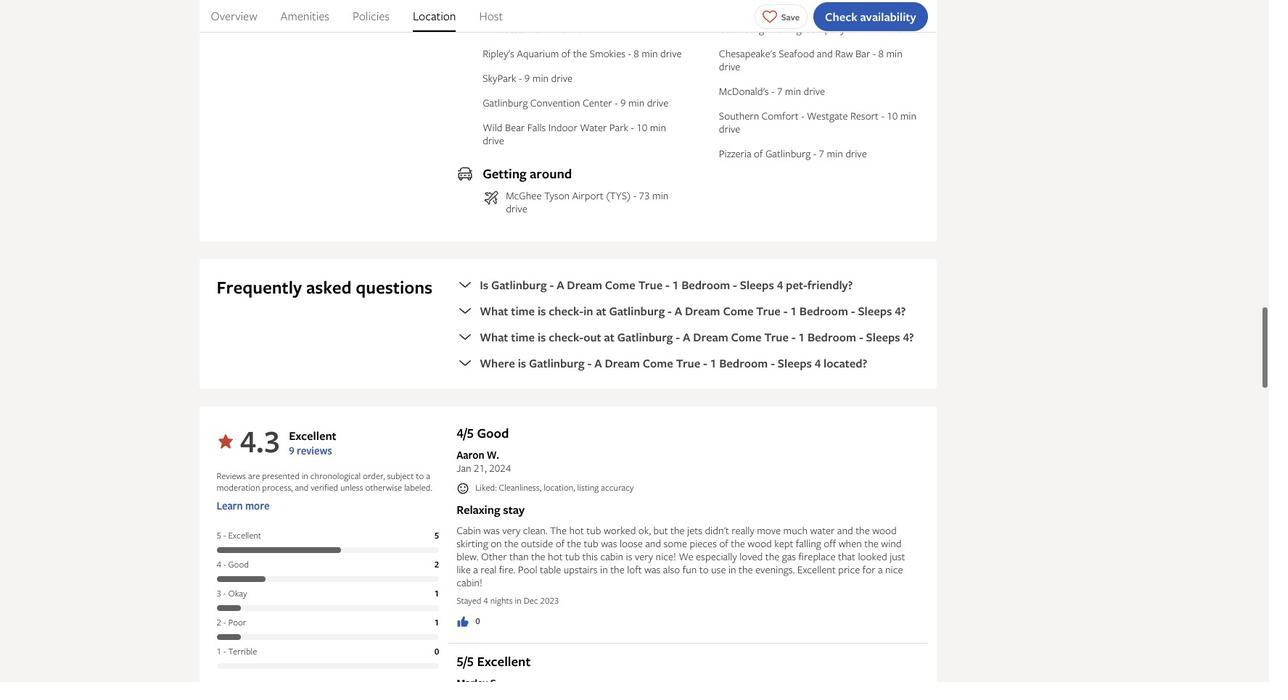 Task type: describe. For each thing, give the bounding box(es) containing it.
min inside southern comfort - westgate resort - 10 min drive
[[900, 109, 916, 123]]

gatlinburg down comfort
[[765, 147, 811, 161]]

gatlinburg down skypark
[[483, 96, 528, 110]]

than
[[509, 550, 529, 564]]

is gatlinburg - a dream come true - 1 bedroom - sleeps 4 pet-friendly?
[[480, 277, 853, 293]]

looked
[[858, 550, 887, 564]]

location
[[413, 8, 456, 24]]

policies link
[[353, 0, 390, 32]]

asked
[[306, 276, 352, 300]]

10 inside - 10 min drive
[[637, 121, 647, 134]]

2024
[[489, 462, 511, 476]]

bedroom up located?
[[808, 330, 856, 346]]

medium image
[[457, 616, 470, 629]]

that
[[838, 550, 856, 564]]

relaxing
[[457, 502, 500, 518]]

okay
[[228, 588, 247, 600]]

in up out
[[584, 304, 593, 320]]

drive inside southern comfort - westgate resort - 10 min drive
[[719, 122, 740, 136]]

terrible
[[228, 646, 257, 658]]

mcdonald's - 7 min drive
[[719, 84, 825, 98]]

the right the than
[[531, 550, 545, 564]]

we
[[679, 550, 693, 564]]

bedroom down what time is check-out at gatlinburg - a dream come true - 1 bedroom - sleeps 4?
[[719, 356, 768, 372]]

price
[[838, 563, 860, 577]]

min up bar
[[861, 22, 878, 36]]

0 inside "button"
[[475, 615, 480, 628]]

kept
[[774, 537, 793, 551]]

list containing anakeesta
[[483, 22, 683, 148]]

jets
[[687, 524, 702, 538]]

located?
[[824, 356, 867, 372]]

min inside chesapeake's seafood and raw bar - 8 min drive
[[886, 47, 902, 60]]

host
[[479, 8, 503, 24]]

1 vertical spatial very
[[635, 550, 653, 564]]

- inside - 10 min drive
[[631, 121, 634, 134]]

4.3
[[240, 421, 280, 462]]

comfort
[[762, 109, 799, 123]]

1 vertical spatial good
[[228, 559, 249, 571]]

what for what time is check-out at gatlinburg - a dream come true - 1 bedroom - sleeps 4?
[[480, 330, 508, 346]]

but
[[653, 524, 668, 538]]

at for in
[[596, 304, 606, 320]]

skypark - 9 min drive
[[483, 71, 573, 85]]

stay
[[503, 502, 525, 518]]

accuracy
[[601, 482, 634, 494]]

unless
[[340, 482, 363, 494]]

this
[[582, 550, 598, 564]]

overview
[[211, 8, 257, 24]]

some
[[664, 537, 687, 551]]

on
[[491, 537, 502, 551]]

anakeesta
[[483, 22, 527, 36]]

blew.
[[457, 550, 479, 564]]

the right the but
[[671, 524, 685, 538]]

save
[[781, 11, 800, 23]]

friendly?
[[807, 277, 853, 293]]

the right didn't
[[731, 537, 745, 551]]

cabin
[[600, 550, 623, 564]]

of right pieces
[[719, 537, 728, 551]]

at for out
[[604, 330, 615, 346]]

liked:
[[475, 482, 497, 494]]

cabin
[[457, 524, 481, 538]]

where
[[480, 356, 515, 372]]

gatlinburg brewing company - 8 min drive
[[719, 22, 901, 36]]

list containing overview
[[199, 0, 936, 32]]

2 for 2 - poor
[[217, 617, 221, 629]]

getting
[[483, 165, 527, 183]]

tub left this
[[565, 550, 580, 564]]

list containing gatlinburg brewing company - 8 min drive
[[719, 22, 919, 161]]

fire.
[[499, 563, 515, 577]]

to inside relaxing stay cabin was very clean. the hot tub worked ok, but the jets didn't really move much water and the wood skirting on the outside of the tub was loose and some pieces of the wood kept falling off when the wind blew. other than the hot tub this cabin is very nice! we especially loved the gas fireplace that looked just like a real fire. pool table upstairs in the loft was also fun to use in the evenings. excellent price for a nice cabin!
[[699, 563, 709, 577]]

drive down resort
[[845, 147, 867, 161]]

- inside chesapeake's seafood and raw bar - 8 min drive
[[873, 47, 876, 60]]

evenings.
[[755, 563, 795, 577]]

9 inside excellent 9 reviews
[[289, 444, 294, 458]]

outside
[[521, 537, 553, 551]]

the left wind
[[864, 537, 879, 551]]

the up looked
[[856, 524, 870, 538]]

presented
[[262, 470, 300, 483]]

3
[[217, 588, 221, 600]]

drive right check
[[880, 22, 901, 36]]

4 left "pet-"
[[777, 277, 783, 293]]

of right the aquarium in the top of the page
[[561, 47, 570, 60]]

4/5
[[457, 425, 474, 443]]

the left gas at the right of the page
[[765, 550, 780, 564]]

reviews
[[297, 444, 332, 458]]

drive inside chesapeake's seafood and raw bar - 8 min drive
[[719, 60, 740, 74]]

min down the aquarium in the top of the page
[[532, 71, 549, 85]]

check- for out
[[549, 330, 584, 346]]

4 up the 3
[[217, 559, 221, 571]]

in right use
[[728, 563, 736, 577]]

tub left the 'cabin'
[[584, 537, 598, 551]]

negative theme image
[[217, 433, 234, 451]]

gatlinburg down is gatlinburg - a dream come true - 1 bedroom - sleeps 4 pet-friendly?
[[609, 304, 665, 320]]

pizzeria of gatlinburg - 7 min drive
[[719, 147, 867, 161]]

seafood
[[779, 47, 814, 60]]

wind
[[881, 537, 902, 551]]

4 left nights
[[484, 595, 488, 607]]

the right use
[[739, 563, 753, 577]]

1 vertical spatial 9
[[620, 96, 626, 110]]

- 10 min drive
[[483, 121, 666, 148]]

chronological
[[310, 470, 361, 483]]

off
[[824, 537, 836, 551]]

order,
[[363, 470, 385, 483]]

drive inside - 10 min drive
[[483, 134, 504, 148]]

subject
[[387, 470, 414, 483]]

0 horizontal spatial very
[[502, 524, 521, 538]]

min up comfort
[[785, 84, 801, 98]]

5/5 excellent
[[457, 653, 531, 671]]

stayed
[[457, 595, 481, 607]]

drive right smokies
[[660, 47, 682, 60]]

min inside mcghee tyson airport (tys) - 73 min drive
[[652, 189, 669, 203]]

frequently
[[217, 276, 302, 300]]

1 vertical spatial hot
[[548, 550, 563, 564]]

0 horizontal spatial was
[[484, 524, 500, 538]]

pieces
[[690, 537, 717, 551]]

skypark
[[483, 71, 516, 85]]

drive right center
[[647, 96, 668, 110]]

8 up bar
[[853, 22, 859, 36]]

especially
[[696, 550, 737, 564]]

4 - good
[[217, 559, 249, 571]]

bear
[[505, 121, 525, 134]]

73
[[639, 189, 650, 203]]

mcghee tyson airport (tys) - 73 min drive list item
[[483, 189, 683, 216]]

like
[[457, 563, 471, 577]]

0 horizontal spatial wood
[[748, 537, 772, 551]]

anakeesta - 8 min drive
[[483, 22, 583, 36]]

save button
[[754, 4, 808, 29]]

center
[[583, 96, 612, 110]]

nights
[[490, 595, 513, 607]]

also
[[663, 563, 680, 577]]

poor
[[228, 617, 246, 629]]

8 inside chesapeake's seafood and raw bar - 8 min drive
[[878, 47, 884, 60]]

cabin!
[[457, 576, 482, 590]]

worked
[[604, 524, 636, 538]]

raw
[[835, 47, 853, 60]]

skirting
[[457, 537, 488, 551]]

loft
[[627, 563, 642, 577]]

the left the loft
[[610, 563, 625, 577]]

learn more link
[[217, 499, 439, 525]]



Task type: vqa. For each thing, say whether or not it's contained in the screenshot.


Task type: locate. For each thing, give the bounding box(es) containing it.
pool
[[518, 563, 537, 577]]

host link
[[479, 0, 503, 32]]

0 horizontal spatial 0
[[434, 646, 439, 658]]

0 horizontal spatial 9
[[289, 444, 294, 458]]

1 horizontal spatial to
[[699, 563, 709, 577]]

1 horizontal spatial very
[[635, 550, 653, 564]]

frequently asked questions
[[217, 276, 432, 300]]

what down is at the left
[[480, 304, 508, 320]]

1
[[672, 277, 679, 293], [790, 304, 797, 320], [799, 330, 805, 346], [710, 356, 716, 372], [434, 588, 439, 600], [434, 617, 439, 629], [217, 646, 221, 658]]

min right bar
[[886, 47, 902, 60]]

10 right 'park'
[[637, 121, 647, 134]]

7 up comfort
[[777, 84, 782, 98]]

cleanliness,
[[499, 482, 541, 494]]

gatlinburg down out
[[529, 356, 585, 372]]

1 time from the top
[[511, 304, 535, 320]]

excellent up chronological
[[289, 428, 336, 444]]

0 vertical spatial time
[[511, 304, 535, 320]]

8
[[535, 22, 540, 36], [853, 22, 859, 36], [634, 47, 639, 60], [878, 47, 884, 60]]

1 vertical spatial 0
[[434, 646, 439, 658]]

4? for what time is check-in at gatlinburg - a dream come true - 1 bedroom - sleeps 4?
[[895, 304, 906, 320]]

at up out
[[596, 304, 606, 320]]

1 horizontal spatial a
[[473, 563, 478, 577]]

aquarium
[[517, 47, 559, 60]]

1 horizontal spatial 10
[[887, 109, 898, 123]]

0
[[475, 615, 480, 628], [434, 646, 439, 658]]

gatlinburg convention center - 9 min drive
[[483, 96, 668, 110]]

what time is check-in at gatlinburg - a dream come true - 1 bedroom - sleeps 4?
[[480, 304, 906, 320]]

bedroom down friendly?
[[799, 304, 848, 320]]

1 check- from the top
[[549, 304, 584, 320]]

sleeps
[[740, 277, 774, 293], [858, 304, 892, 320], [866, 330, 900, 346], [778, 356, 812, 372]]

9 left reviews
[[289, 444, 294, 458]]

9 down the aquarium in the top of the page
[[525, 71, 530, 85]]

0 left 5/5
[[434, 646, 439, 658]]

and inside chesapeake's seafood and raw bar - 8 min drive
[[817, 47, 833, 60]]

0 horizontal spatial 2
[[217, 617, 221, 629]]

0 vertical spatial at
[[596, 304, 606, 320]]

in left dec
[[515, 595, 522, 607]]

very right on
[[502, 524, 521, 538]]

stayed 4 nights in dec 2023
[[457, 595, 559, 607]]

tub
[[587, 524, 601, 538], [584, 537, 598, 551], [565, 550, 580, 564]]

hot
[[569, 524, 584, 538], [548, 550, 563, 564]]

0 vertical spatial good
[[477, 425, 509, 443]]

1 what from the top
[[480, 304, 508, 320]]

0 horizontal spatial hot
[[548, 550, 563, 564]]

other
[[481, 550, 507, 564]]

5 left cabin at the left of page
[[434, 530, 439, 542]]

1 horizontal spatial 0
[[475, 615, 480, 628]]

mcghee
[[506, 189, 542, 203]]

to right subject
[[416, 470, 424, 483]]

8 up the aquarium in the top of the page
[[535, 22, 540, 36]]

2 left 'like'
[[434, 559, 439, 571]]

what for what time is check-in at gatlinburg - a dream come true - 1 bedroom - sleeps 4?
[[480, 304, 508, 320]]

availability
[[860, 8, 916, 24]]

4? for what time is check-out at gatlinburg - a dream come true - 1 bedroom - sleeps 4?
[[903, 330, 914, 346]]

excellent right 5/5
[[477, 653, 531, 671]]

wood up looked
[[872, 524, 897, 538]]

min up 'park'
[[628, 96, 645, 110]]

bar
[[856, 47, 870, 60]]

5 for 5 - excellent
[[217, 530, 221, 542]]

check
[[825, 8, 857, 24]]

the inside list
[[573, 47, 587, 60]]

ripley's aquarium of the smokies - 8 min drive
[[483, 47, 682, 60]]

is
[[480, 277, 488, 293]]

bedroom up what time is check-in at gatlinburg - a dream come true - 1 bedroom - sleeps 4?
[[681, 277, 730, 293]]

4/5 good aaron w. jan 21, 2024
[[457, 425, 511, 476]]

0 vertical spatial what
[[480, 304, 508, 320]]

westgate
[[807, 109, 848, 123]]

2 - poor
[[217, 617, 246, 629]]

mcghee tyson airport (tys) - 73 min drive
[[506, 189, 669, 216]]

park
[[609, 121, 628, 134]]

1 vertical spatial 7
[[819, 147, 824, 161]]

tyson
[[544, 189, 570, 203]]

pizzeria
[[719, 147, 752, 161]]

a right 'like'
[[473, 563, 478, 577]]

list
[[199, 0, 936, 32], [483, 22, 683, 148], [719, 22, 919, 161]]

0 vertical spatial 0
[[475, 615, 480, 628]]

gas
[[782, 550, 796, 564]]

0 vertical spatial to
[[416, 470, 424, 483]]

the right on
[[504, 537, 519, 551]]

and right off
[[837, 524, 853, 538]]

the right the
[[567, 537, 581, 551]]

dream
[[567, 277, 602, 293], [685, 304, 720, 320], [693, 330, 728, 346], [605, 356, 640, 372]]

min right resort
[[900, 109, 916, 123]]

what up where on the bottom
[[480, 330, 508, 346]]

loved
[[740, 550, 763, 564]]

in right this
[[600, 563, 608, 577]]

min right 73
[[652, 189, 669, 203]]

0 right medium image
[[475, 615, 480, 628]]

brewing
[[767, 22, 802, 36]]

1 horizontal spatial good
[[477, 425, 509, 443]]

tub left worked
[[587, 524, 601, 538]]

what time is check-out at gatlinburg - a dream come true - 1 bedroom - sleeps 4?
[[480, 330, 914, 346]]

check-
[[549, 304, 584, 320], [549, 330, 584, 346]]

southern
[[719, 109, 759, 123]]

min inside - 10 min drive
[[650, 121, 666, 134]]

where is gatlinburg - a dream come true - 1 bedroom - sleeps 4 located?
[[480, 356, 867, 372]]

small image
[[457, 482, 470, 496]]

to inside reviews are presented in chronological order, subject to a moderation process, and verified unless otherwise labeled. learn more
[[416, 470, 424, 483]]

very left nice!
[[635, 550, 653, 564]]

to right "fun"
[[699, 563, 709, 577]]

0 button
[[457, 615, 480, 629]]

9 up 'park'
[[620, 96, 626, 110]]

2 5 from the left
[[434, 530, 439, 542]]

and left raw
[[817, 47, 833, 60]]

excellent 9 reviews
[[289, 428, 336, 458]]

0 horizontal spatial 10
[[637, 121, 647, 134]]

really
[[732, 524, 754, 538]]

drive left bear in the left top of the page
[[483, 134, 504, 148]]

1 horizontal spatial was
[[601, 537, 617, 551]]

0 vertical spatial check-
[[549, 304, 584, 320]]

1 vertical spatial at
[[604, 330, 615, 346]]

drive up pizzeria
[[719, 122, 740, 136]]

a inside reviews are presented in chronological order, subject to a moderation process, and verified unless otherwise labeled. learn more
[[426, 470, 430, 483]]

4 left located?
[[815, 356, 821, 372]]

falling
[[796, 537, 821, 551]]

1 horizontal spatial 9
[[525, 71, 530, 85]]

falls
[[527, 121, 546, 134]]

0 vertical spatial 7
[[777, 84, 782, 98]]

5 for 5
[[434, 530, 439, 542]]

is
[[538, 304, 546, 320], [538, 330, 546, 346], [518, 356, 526, 372], [626, 550, 632, 564]]

and inside reviews are presented in chronological order, subject to a moderation process, and verified unless otherwise labeled. learn more
[[295, 482, 309, 494]]

drive up mcdonald's at top right
[[719, 60, 740, 74]]

good inside 4/5 good aaron w. jan 21, 2024
[[477, 425, 509, 443]]

resort
[[850, 109, 879, 123]]

2 what from the top
[[480, 330, 508, 346]]

0 vertical spatial hot
[[569, 524, 584, 538]]

drive
[[561, 22, 583, 36], [880, 22, 901, 36], [660, 47, 682, 60], [719, 60, 740, 74], [551, 71, 573, 85], [804, 84, 825, 98], [647, 96, 668, 110], [719, 122, 740, 136], [483, 134, 504, 148], [845, 147, 867, 161], [506, 202, 527, 216]]

hot down the
[[548, 550, 563, 564]]

the left smokies
[[573, 47, 587, 60]]

2 time from the top
[[511, 330, 535, 346]]

labeled.
[[404, 482, 432, 494]]

check- for in
[[549, 304, 584, 320]]

1 vertical spatial 2
[[217, 617, 221, 629]]

1 horizontal spatial 2
[[434, 559, 439, 571]]

time for what time is check-in at gatlinburg - a dream come true - 1 bedroom - sleeps 4?
[[511, 304, 535, 320]]

0 horizontal spatial 5
[[217, 530, 221, 542]]

0 horizontal spatial good
[[228, 559, 249, 571]]

a
[[426, 470, 430, 483], [473, 563, 478, 577], [878, 563, 883, 577]]

gatlinburg right is at the left
[[491, 277, 547, 293]]

1 vertical spatial what
[[480, 330, 508, 346]]

5 down learn
[[217, 530, 221, 542]]

min down southern comfort - westgate resort - 10 min drive
[[827, 147, 843, 161]]

1 horizontal spatial 5
[[434, 530, 439, 542]]

0 horizontal spatial to
[[416, 470, 424, 483]]

2 left poor
[[217, 617, 221, 629]]

chesapeake's
[[719, 47, 776, 60]]

was right the loft
[[644, 563, 661, 577]]

mcdonald's
[[719, 84, 769, 98]]

5/5
[[457, 653, 474, 671]]

2 for 2
[[434, 559, 439, 571]]

excellent down falling
[[797, 563, 836, 577]]

in left verified on the left of the page
[[302, 470, 308, 483]]

excellent inside relaxing stay cabin was very clean. the hot tub worked ok, but the jets didn't really move much water and the wood skirting on the outside of the tub was loose and some pieces of the wood kept falling off when the wind blew. other than the hot tub this cabin is very nice! we especially loved the gas fireplace that looked just like a real fire. pool table upstairs in the loft was also fun to use in the evenings. excellent price for a nice cabin!
[[797, 563, 836, 577]]

airport
[[572, 189, 604, 203]]

and left verified on the left of the page
[[295, 482, 309, 494]]

wild bear falls indoor water park
[[483, 121, 628, 134]]

2 vertical spatial 9
[[289, 444, 294, 458]]

southern comfort - westgate resort - 10 min drive
[[719, 109, 916, 136]]

wild
[[483, 121, 503, 134]]

gatlinburg up where is gatlinburg - a dream come true - 1 bedroom - sleeps 4 located?
[[617, 330, 673, 346]]

good down 5 - excellent
[[228, 559, 249, 571]]

- inside mcghee tyson airport (tys) - 73 min drive
[[633, 189, 636, 203]]

smokies
[[590, 47, 626, 60]]

policies
[[353, 8, 390, 24]]

drive up convention
[[551, 71, 573, 85]]

0 vertical spatial very
[[502, 524, 521, 538]]

drive down getting around
[[506, 202, 527, 216]]

min up the aquarium in the top of the page
[[543, 22, 559, 36]]

ripley's
[[483, 47, 514, 60]]

8 right smokies
[[634, 47, 639, 60]]

the
[[573, 47, 587, 60], [671, 524, 685, 538], [856, 524, 870, 538], [504, 537, 519, 551], [567, 537, 581, 551], [731, 537, 745, 551], [864, 537, 879, 551], [531, 550, 545, 564], [765, 550, 780, 564], [610, 563, 625, 577], [739, 563, 753, 577]]

min right smokies
[[642, 47, 658, 60]]

and
[[817, 47, 833, 60], [295, 482, 309, 494], [837, 524, 853, 538], [645, 537, 661, 551]]

at right out
[[604, 330, 615, 346]]

drive inside mcghee tyson airport (tys) - 73 min drive
[[506, 202, 527, 216]]

and right loose
[[645, 537, 661, 551]]

getting around
[[483, 165, 572, 183]]

2 check- from the top
[[549, 330, 584, 346]]

0 vertical spatial 4?
[[895, 304, 906, 320]]

time for what time is check-out at gatlinburg - a dream come true - 1 bedroom - sleeps 4?
[[511, 330, 535, 346]]

0 vertical spatial 9
[[525, 71, 530, 85]]

of right outside
[[556, 537, 565, 551]]

8 right bar
[[878, 47, 884, 60]]

9
[[525, 71, 530, 85], [620, 96, 626, 110], [289, 444, 294, 458]]

0 horizontal spatial a
[[426, 470, 430, 483]]

10 right resort
[[887, 109, 898, 123]]

1 vertical spatial 4?
[[903, 330, 914, 346]]

are
[[248, 470, 260, 483]]

2 horizontal spatial a
[[878, 563, 883, 577]]

1 horizontal spatial 7
[[819, 147, 824, 161]]

is inside relaxing stay cabin was very clean. the hot tub worked ok, but the jets didn't really move much water and the wood skirting on the outside of the tub was loose and some pieces of the wood kept falling off when the wind blew. other than the hot tub this cabin is very nice! we especially loved the gas fireplace that looked just like a real fire. pool table upstairs in the loft was also fun to use in the evenings. excellent price for a nice cabin!
[[626, 550, 632, 564]]

(tys)
[[606, 189, 631, 203]]

1 vertical spatial to
[[699, 563, 709, 577]]

amenities link
[[280, 0, 329, 32]]

2 horizontal spatial 9
[[620, 96, 626, 110]]

1 vertical spatial time
[[511, 330, 535, 346]]

company
[[804, 22, 845, 36]]

was
[[484, 524, 500, 538], [601, 537, 617, 551], [644, 563, 661, 577]]

chesapeake's seafood and raw bar - 8 min drive
[[719, 47, 902, 74]]

process,
[[262, 482, 293, 494]]

drive up westgate
[[804, 84, 825, 98]]

of right pizzeria
[[754, 147, 763, 161]]

fun
[[683, 563, 697, 577]]

moderation
[[217, 482, 260, 494]]

learn
[[217, 499, 243, 513]]

1 horizontal spatial wood
[[872, 524, 897, 538]]

2 horizontal spatial was
[[644, 563, 661, 577]]

jan
[[457, 462, 471, 476]]

was left loose
[[601, 537, 617, 551]]

was right cabin at the left of page
[[484, 524, 500, 538]]

a right subject
[[426, 470, 430, 483]]

location link
[[413, 0, 456, 32]]

clean.
[[523, 524, 548, 538]]

questions
[[356, 276, 432, 300]]

a right for
[[878, 563, 883, 577]]

of
[[561, 47, 570, 60], [754, 147, 763, 161], [556, 537, 565, 551], [719, 537, 728, 551]]

ok,
[[638, 524, 651, 538]]

hot right the
[[569, 524, 584, 538]]

0 vertical spatial 2
[[434, 559, 439, 571]]

didn't
[[705, 524, 729, 538]]

more
[[245, 499, 270, 513]]

1 horizontal spatial hot
[[569, 524, 584, 538]]

excellent up 4 - good
[[228, 530, 261, 542]]

7
[[777, 84, 782, 98], [819, 147, 824, 161]]

1 5 from the left
[[217, 530, 221, 542]]

0 horizontal spatial 7
[[777, 84, 782, 98]]

good up w.
[[477, 425, 509, 443]]

min right 'park'
[[650, 121, 666, 134]]

in inside reviews are presented in chronological order, subject to a moderation process, and verified unless otherwise labeled. learn more
[[302, 470, 308, 483]]

aaron
[[457, 449, 484, 462]]

gatlinburg up chesapeake's
[[719, 22, 764, 36]]

-
[[529, 22, 532, 36], [848, 22, 851, 36], [628, 47, 631, 60], [873, 47, 876, 60], [519, 71, 522, 85], [771, 84, 775, 98], [615, 96, 618, 110], [801, 109, 804, 123], [881, 109, 884, 123], [631, 121, 634, 134], [813, 147, 816, 161], [633, 189, 636, 203], [550, 277, 554, 293], [665, 277, 670, 293], [733, 277, 737, 293], [668, 304, 672, 320], [783, 304, 788, 320], [851, 304, 855, 320], [676, 330, 680, 346], [792, 330, 796, 346], [859, 330, 863, 346], [587, 356, 592, 372], [703, 356, 707, 372], [771, 356, 775, 372], [223, 530, 226, 542], [223, 559, 226, 571], [223, 588, 226, 600], [223, 617, 226, 629], [223, 646, 226, 658]]

drive up ripley's aquarium of the smokies - 8 min drive
[[561, 22, 583, 36]]

10 inside southern comfort - westgate resort - 10 min drive
[[887, 109, 898, 123]]

1 vertical spatial check-
[[549, 330, 584, 346]]

wood left kept in the right of the page
[[748, 537, 772, 551]]



